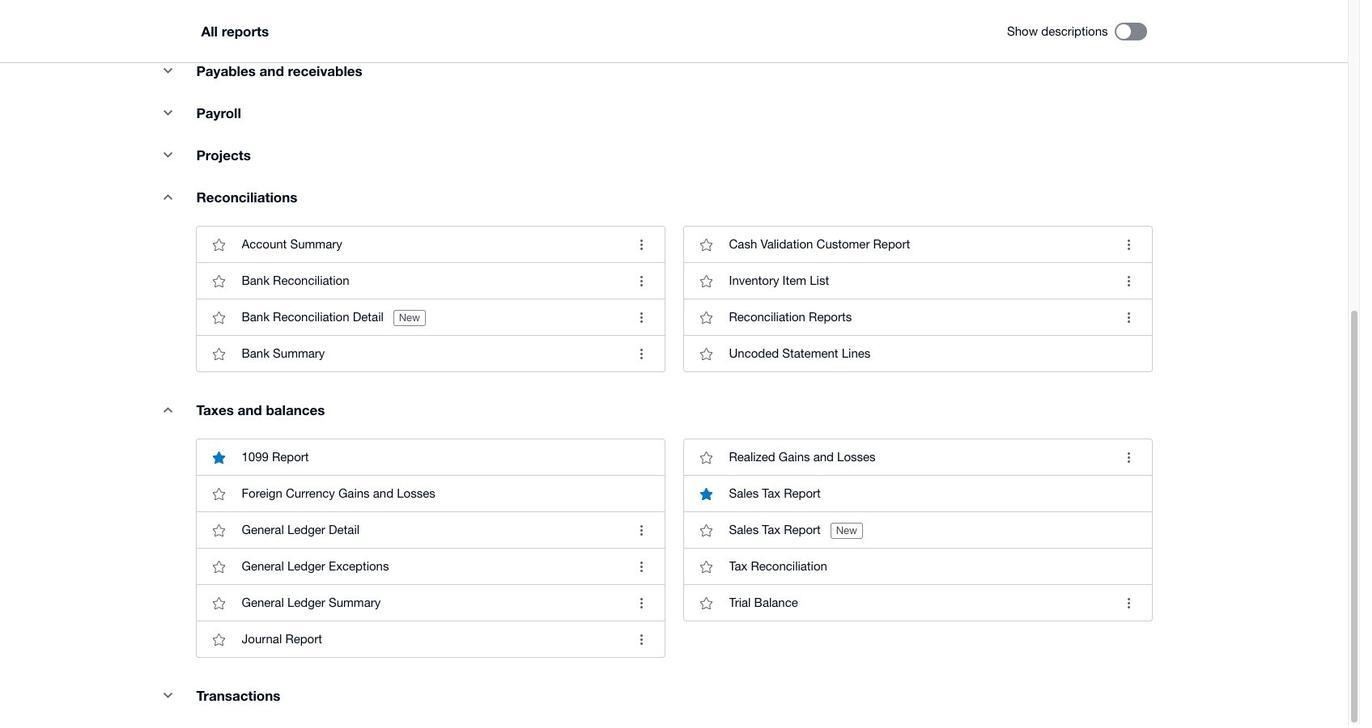 Task type: vqa. For each thing, say whether or not it's contained in the screenshot.
the bottommost 2,000.00
no



Task type: locate. For each thing, give the bounding box(es) containing it.
1 vertical spatial collapse report group image
[[152, 680, 184, 712]]

favorite image
[[203, 265, 235, 297], [203, 514, 235, 547], [203, 587, 235, 620], [203, 624, 235, 656]]

1 more options image from the top
[[1113, 229, 1145, 261]]

1 vertical spatial more options image
[[1113, 265, 1145, 297]]

1 vertical spatial collapse report group image
[[152, 139, 184, 171]]

1 vertical spatial expand report group image
[[152, 394, 184, 426]]

remove favorite image
[[203, 441, 235, 474]]

expand report group image
[[152, 181, 184, 213], [152, 394, 184, 426]]

0 vertical spatial collapse report group image
[[152, 97, 184, 129]]

collapse report group image
[[152, 54, 184, 87], [152, 139, 184, 171]]

more options image
[[1113, 301, 1145, 334], [1113, 441, 1145, 474], [1113, 587, 1145, 620]]

favorite image
[[203, 229, 235, 261], [203, 301, 235, 334], [203, 338, 235, 370], [203, 478, 235, 510], [203, 551, 235, 583]]

3 favorite image from the top
[[203, 338, 235, 370]]

collapse report group image
[[152, 97, 184, 129], [152, 680, 184, 712]]

2 collapse report group image from the top
[[152, 139, 184, 171]]

3 favorite image from the top
[[203, 587, 235, 620]]

0 vertical spatial collapse report group image
[[152, 54, 184, 87]]

4 favorite image from the top
[[203, 478, 235, 510]]

1 favorite image from the top
[[203, 265, 235, 297]]

0 vertical spatial more options image
[[1113, 229, 1145, 261]]

1 expand report group image from the top
[[152, 181, 184, 213]]

2 favorite image from the top
[[203, 301, 235, 334]]

2 collapse report group image from the top
[[152, 680, 184, 712]]

5 favorite image from the top
[[203, 551, 235, 583]]

0 vertical spatial expand report group image
[[152, 181, 184, 213]]

2 vertical spatial more options image
[[1113, 587, 1145, 620]]

more options image
[[1113, 229, 1145, 261], [1113, 265, 1145, 297]]

2 expand report group image from the top
[[152, 394, 184, 426]]

1 vertical spatial more options image
[[1113, 441, 1145, 474]]

expand report group image for first favorite image
[[152, 181, 184, 213]]

0 vertical spatial more options image
[[1113, 301, 1145, 334]]



Task type: describe. For each thing, give the bounding box(es) containing it.
3 more options image from the top
[[1113, 587, 1145, 620]]

1 collapse report group image from the top
[[152, 54, 184, 87]]

1 more options image from the top
[[1113, 301, 1145, 334]]

expand report group image for remove favorite image
[[152, 394, 184, 426]]

1 collapse report group image from the top
[[152, 97, 184, 129]]

1 favorite image from the top
[[203, 229, 235, 261]]

2 more options image from the top
[[1113, 265, 1145, 297]]

4 favorite image from the top
[[203, 624, 235, 656]]

2 more options image from the top
[[1113, 441, 1145, 474]]

2 favorite image from the top
[[203, 514, 235, 547]]



